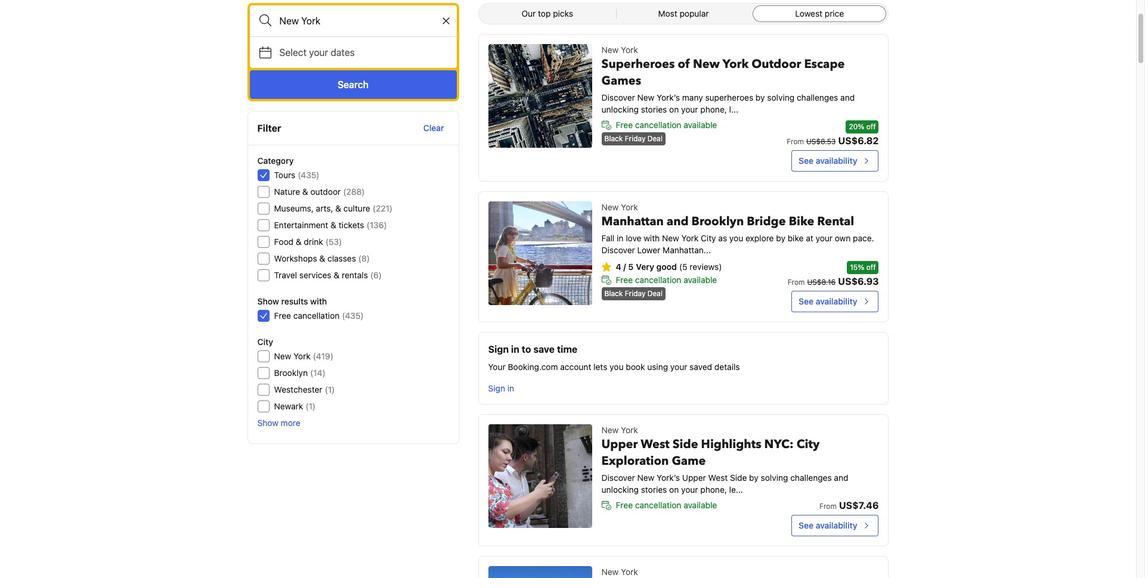 Task type: vqa. For each thing, say whether or not it's contained in the screenshot.
bottommost Side
yes



Task type: describe. For each thing, give the bounding box(es) containing it.
1 friday from the top
[[625, 134, 646, 143]]

rental
[[817, 214, 854, 230]]

us$7.46
[[839, 500, 879, 511]]

show more button
[[257, 418, 300, 429]]

your inside new york superheroes of new york outdoor escape games discover new york's many superheroes by solving challenges and unlocking stories on your phone, l...
[[681, 104, 698, 115]]

3 free cancellation available from the top
[[616, 500, 717, 511]]

your right 'using'
[[670, 362, 687, 372]]

& down classes
[[334, 270, 340, 280]]

bike
[[788, 233, 804, 243]]

0 horizontal spatial city
[[257, 337, 273, 347]]

love
[[626, 233, 641, 243]]

show for show more
[[257, 418, 278, 428]]

0 horizontal spatial upper
[[602, 437, 638, 453]]

1 vertical spatial you
[[610, 362, 624, 372]]

1 black from the top
[[605, 134, 623, 143]]

& for outdoor
[[302, 187, 308, 197]]

0 horizontal spatial with
[[310, 296, 327, 307]]

& for tickets
[[331, 220, 336, 230]]

(221)
[[373, 203, 393, 214]]

free cancellation (435)
[[274, 311, 364, 321]]

from for outdoor
[[787, 137, 804, 146]]

superheroes of new york outdoor escape games image
[[488, 44, 592, 148]]

games
[[602, 73, 641, 89]]

account
[[560, 362, 591, 372]]

from us$7.46
[[820, 500, 879, 511]]

(5
[[679, 262, 687, 272]]

by inside new york superheroes of new york outdoor escape games discover new york's many superheroes by solving challenges and unlocking stories on your phone, l...
[[756, 92, 765, 103]]

fall
[[602, 233, 615, 243]]

food & drink (53)
[[274, 237, 342, 247]]

cancellation down "results"
[[293, 311, 340, 321]]

2 black friday deal from the top
[[605, 289, 663, 298]]

entertainment
[[274, 220, 328, 230]]

(288)
[[343, 187, 365, 197]]

le...
[[729, 485, 743, 495]]

most popular
[[658, 8, 709, 18]]

your left dates
[[309, 47, 328, 58]]

discover inside new york superheroes of new york outdoor escape games discover new york's many superheroes by solving challenges and unlocking stories on your phone, l...
[[602, 92, 635, 103]]

in for sign in to save time
[[511, 344, 519, 355]]

outdoor
[[310, 187, 341, 197]]

brooklyn (14)
[[274, 368, 325, 378]]

availability for superheroes of new york outdoor escape games
[[816, 156, 857, 166]]

(6)
[[370, 270, 382, 280]]

upper west side highlights nyc: city exploration game image
[[488, 425, 592, 528]]

cancellation down games
[[635, 120, 681, 130]]

see availability for manhattan and brooklyn bridge bike rental
[[799, 296, 857, 307]]

as
[[718, 233, 727, 243]]

20%
[[849, 122, 864, 131]]

3 available from the top
[[684, 500, 717, 511]]

4 / 5 very good (5 reviews)
[[616, 262, 722, 272]]

2 free cancellation available from the top
[[616, 275, 717, 285]]

& for classes
[[319, 253, 325, 264]]

using
[[647, 362, 668, 372]]

in inside 'new york manhattan and brooklyn bridge bike rental fall in love with new york city as you explore by bike at your own pace. discover lower manhattan...'
[[617, 233, 624, 243]]

city inside new york upper west side highlights nyc: city exploration game discover new york's upper west side by solving challenges and unlocking stories on your phone, le...
[[797, 437, 820, 453]]

stories inside new york upper west side highlights nyc: city exploration game discover new york's upper west side by solving challenges and unlocking stories on your phone, le...
[[641, 485, 667, 495]]

0 horizontal spatial (435)
[[298, 170, 319, 180]]

see for manhattan and brooklyn bridge bike rental
[[799, 296, 814, 307]]

you inside 'new york manhattan and brooklyn bridge bike rental fall in love with new york city as you explore by bike at your own pace. discover lower manhattan...'
[[729, 233, 743, 243]]

1 free cancellation available from the top
[[616, 120, 717, 130]]

clear
[[423, 123, 444, 133]]

(136)
[[367, 220, 387, 230]]

your booking.com account lets you book using your saved details
[[488, 362, 740, 372]]

from for bike
[[788, 278, 805, 287]]

at
[[806, 233, 813, 243]]

availability for manhattan and brooklyn bridge bike rental
[[816, 296, 857, 307]]

newark
[[274, 401, 303, 412]]

classes
[[327, 253, 356, 264]]

show results with
[[257, 296, 327, 307]]

save
[[533, 344, 555, 355]]

show for show results with
[[257, 296, 279, 307]]

1 available from the top
[[684, 120, 717, 130]]

lowest
[[795, 8, 823, 18]]

york for new york (419)
[[293, 351, 311, 361]]

westchester
[[274, 385, 322, 395]]

food
[[274, 237, 293, 247]]

discover inside 'new york manhattan and brooklyn bridge bike rental fall in love with new york city as you explore by bike at your own pace. discover lower manhattan...'
[[602, 245, 635, 255]]

exploration
[[602, 453, 669, 469]]

with inside 'new york manhattan and brooklyn bridge bike rental fall in love with new york city as you explore by bike at your own pace. discover lower manhattan...'
[[644, 233, 660, 243]]

in for sign in
[[507, 384, 514, 394]]

of
[[678, 56, 690, 72]]

free down the "exploration"
[[616, 500, 633, 511]]

nature & outdoor (288)
[[274, 187, 365, 197]]

our top picks
[[522, 8, 573, 18]]

popular
[[680, 8, 709, 18]]

category
[[257, 156, 294, 166]]

1 vertical spatial west
[[708, 473, 728, 483]]

and inside 'new york manhattan and brooklyn bridge bike rental fall in love with new york city as you explore by bike at your own pace. discover lower manhattan...'
[[667, 214, 689, 230]]

nature
[[274, 187, 300, 197]]

2 deal from the top
[[648, 289, 663, 298]]

(419)
[[313, 351, 333, 361]]

solving inside new york superheroes of new york outdoor escape games discover new york's many superheroes by solving challenges and unlocking stories on your phone, l...
[[767, 92, 795, 103]]

phone, inside new york upper west side highlights nyc: city exploration game discover new york's upper west side by solving challenges and unlocking stories on your phone, le...
[[700, 485, 727, 495]]

0 horizontal spatial side
[[673, 437, 698, 453]]

tours (435)
[[274, 170, 319, 180]]

(53)
[[326, 237, 342, 247]]

brooklyn inside 'new york manhattan and brooklyn bridge bike rental fall in love with new york city as you explore by bike at your own pace. discover lower manhattan...'
[[692, 214, 744, 230]]

picks
[[553, 8, 573, 18]]

1 vertical spatial upper
[[682, 473, 706, 483]]

york for new york manhattan and brooklyn bridge bike rental fall in love with new york city as you explore by bike at your own pace. discover lower manhattan...
[[621, 202, 638, 212]]

discover inside new york upper west side highlights nyc: city exploration game discover new york's upper west side by solving challenges and unlocking stories on your phone, le...
[[602, 473, 635, 483]]

new york link
[[478, 556, 889, 579]]

stories inside new york superheroes of new york outdoor escape games discover new york's many superheroes by solving challenges and unlocking stories on your phone, l...
[[641, 104, 667, 115]]

york for new york superheroes of new york outdoor escape games discover new york's many superheroes by solving challenges and unlocking stories on your phone, l...
[[621, 45, 638, 55]]

newark (1)
[[274, 401, 316, 412]]

details
[[715, 362, 740, 372]]

see availability for upper west side highlights nyc: city exploration game
[[799, 521, 857, 531]]

1 vertical spatial (435)
[[342, 311, 364, 321]]

2 available from the top
[[684, 275, 717, 285]]

services
[[299, 270, 331, 280]]

arts,
[[316, 203, 333, 214]]

filter
[[257, 123, 281, 134]]

(1) for newark (1)
[[306, 401, 316, 412]]

sign in link
[[483, 378, 519, 400]]

tickets
[[339, 220, 364, 230]]

own
[[835, 233, 851, 243]]

cancellation down the "exploration"
[[635, 500, 681, 511]]

price
[[825, 8, 844, 18]]

select
[[279, 47, 307, 58]]

sign for sign in to save time
[[488, 344, 509, 355]]

us$8.53
[[806, 137, 836, 146]]

very
[[636, 262, 654, 272]]

solving inside new york upper west side highlights nyc: city exploration game discover new york's upper west side by solving challenges and unlocking stories on your phone, le...
[[761, 473, 788, 483]]

l...
[[729, 104, 738, 115]]

challenges inside new york superheroes of new york outdoor escape games discover new york's many superheroes by solving challenges and unlocking stories on your phone, l...
[[797, 92, 838, 103]]

bridge
[[747, 214, 786, 230]]

good
[[656, 262, 677, 272]]

travel
[[274, 270, 297, 280]]

clear button
[[419, 118, 449, 139]]

by inside 'new york manhattan and brooklyn bridge bike rental fall in love with new york city as you explore by bike at your own pace. discover lower manhattan...'
[[776, 233, 786, 243]]



Task type: locate. For each thing, give the bounding box(es) containing it.
1 vertical spatial city
[[257, 337, 273, 347]]

1 vertical spatial see
[[799, 296, 814, 307]]

friday down 5
[[625, 289, 646, 298]]

top
[[538, 8, 551, 18]]

2 vertical spatial see
[[799, 521, 814, 531]]

your down game
[[681, 485, 698, 495]]

lets
[[594, 362, 607, 372]]

in left to
[[511, 344, 519, 355]]

2 vertical spatial free cancellation available
[[616, 500, 717, 511]]

0 vertical spatial see
[[799, 156, 814, 166]]

and inside new york upper west side highlights nyc: city exploration game discover new york's upper west side by solving challenges and unlocking stories on your phone, le...
[[834, 473, 848, 483]]

1 vertical spatial in
[[511, 344, 519, 355]]

city down 'show results with'
[[257, 337, 273, 347]]

1 vertical spatial sign
[[488, 384, 505, 394]]

1 vertical spatial deal
[[648, 289, 663, 298]]

0 vertical spatial unlocking
[[602, 104, 639, 115]]

0 vertical spatial you
[[729, 233, 743, 243]]

0 vertical spatial discover
[[602, 92, 635, 103]]

more
[[281, 418, 300, 428]]

see for upper west side highlights nyc: city exploration game
[[799, 521, 814, 531]]

many
[[682, 92, 703, 103]]

/
[[624, 262, 626, 272]]

off for manhattan and brooklyn bridge bike rental
[[866, 263, 876, 272]]

search button
[[250, 70, 457, 99]]

2 horizontal spatial city
[[797, 437, 820, 453]]

0 vertical spatial off
[[866, 122, 876, 131]]

0 vertical spatial sign
[[488, 344, 509, 355]]

black down games
[[605, 134, 623, 143]]

1 vertical spatial from
[[788, 278, 805, 287]]

from left us$8.16
[[788, 278, 805, 287]]

new york (419)
[[274, 351, 333, 361]]

3 availability from the top
[[816, 521, 857, 531]]

& up travel services & rentals (6)
[[319, 253, 325, 264]]

unlocking down the "exploration"
[[602, 485, 639, 495]]

to
[[522, 344, 531, 355]]

cancellation down good
[[635, 275, 681, 285]]

phone, inside new york superheroes of new york outdoor escape games discover new york's many superheroes by solving challenges and unlocking stories on your phone, l...
[[700, 104, 727, 115]]

sign down your
[[488, 384, 505, 394]]

solving
[[767, 92, 795, 103], [761, 473, 788, 483]]

by
[[756, 92, 765, 103], [776, 233, 786, 243], [749, 473, 759, 483]]

1 vertical spatial availability
[[816, 296, 857, 307]]

1 deal from the top
[[648, 134, 663, 143]]

tours
[[274, 170, 295, 180]]

2 vertical spatial from
[[820, 502, 837, 511]]

0 vertical spatial (435)
[[298, 170, 319, 180]]

free down "/"
[[616, 275, 633, 285]]

and inside new york superheroes of new york outdoor escape games discover new york's many superheroes by solving challenges and unlocking stories on your phone, l...
[[840, 92, 855, 103]]

solving down outdoor
[[767, 92, 795, 103]]

0 vertical spatial upper
[[602, 437, 638, 453]]

deal
[[648, 134, 663, 143], [648, 289, 663, 298]]

20% off from us$8.53 us$6.82
[[787, 122, 879, 146]]

york's down game
[[657, 473, 680, 483]]

1 black friday deal from the top
[[605, 134, 663, 143]]

select your dates
[[279, 47, 355, 58]]

1 vertical spatial see availability
[[799, 296, 857, 307]]

in right fall
[[617, 233, 624, 243]]

search
[[338, 79, 369, 90]]

new york
[[602, 567, 638, 577]]

york inside new york upper west side highlights nyc: city exploration game discover new york's upper west side by solving challenges and unlocking stories on your phone, le...
[[621, 425, 638, 435]]

stories down games
[[641, 104, 667, 115]]

show left more
[[257, 418, 278, 428]]

you right as on the right top
[[729, 233, 743, 243]]

1 horizontal spatial (435)
[[342, 311, 364, 321]]

0 horizontal spatial brooklyn
[[274, 368, 308, 378]]

and up manhattan...
[[667, 214, 689, 230]]

1 vertical spatial show
[[257, 418, 278, 428]]

by left bike
[[776, 233, 786, 243]]

show inside button
[[257, 418, 278, 428]]

new york manhattan and brooklyn bridge bike rental fall in love with new york city as you explore by bike at your own pace. discover lower manhattan...
[[602, 202, 874, 255]]

york inside new york link
[[621, 567, 638, 577]]

2 vertical spatial availability
[[816, 521, 857, 531]]

1 horizontal spatial side
[[730, 473, 747, 483]]

& for drink
[[296, 237, 302, 247]]

(1) down 'westchester (1)'
[[306, 401, 316, 412]]

by down 'highlights' at bottom
[[749, 473, 759, 483]]

1 unlocking from the top
[[602, 104, 639, 115]]

2 vertical spatial in
[[507, 384, 514, 394]]

1 off from the top
[[866, 122, 876, 131]]

&
[[302, 187, 308, 197], [335, 203, 341, 214], [331, 220, 336, 230], [296, 237, 302, 247], [319, 253, 325, 264], [334, 270, 340, 280]]

see for superheroes of new york outdoor escape games
[[799, 156, 814, 166]]

2 vertical spatial city
[[797, 437, 820, 453]]

brooklyn up as on the right top
[[692, 214, 744, 230]]

1 vertical spatial off
[[866, 263, 876, 272]]

0 vertical spatial york's
[[657, 92, 680, 103]]

manhattan
[[602, 214, 664, 230]]

reviews)
[[690, 262, 722, 272]]

3 see availability from the top
[[799, 521, 857, 531]]

museums,
[[274, 203, 314, 214]]

0 vertical spatial availability
[[816, 156, 857, 166]]

your inside new york upper west side highlights nyc: city exploration game discover new york's upper west side by solving challenges and unlocking stories on your phone, le...
[[681, 485, 698, 495]]

1 horizontal spatial you
[[729, 233, 743, 243]]

from inside 20% off from us$8.53 us$6.82
[[787, 137, 804, 146]]

outdoor
[[752, 56, 801, 72]]

1 vertical spatial solving
[[761, 473, 788, 483]]

available down many
[[684, 120, 717, 130]]

with up lower in the top right of the page
[[644, 233, 660, 243]]

challenges inside new york upper west side highlights nyc: city exploration game discover new york's upper west side by solving challenges and unlocking stories on your phone, le...
[[790, 473, 832, 483]]

workshops & classes (8)
[[274, 253, 370, 264]]

city left as on the right top
[[701, 233, 716, 243]]

book
[[626, 362, 645, 372]]

city inside 'new york manhattan and brooklyn bridge bike rental fall in love with new york city as you explore by bike at your own pace. discover lower manhattan...'
[[701, 233, 716, 243]]

black friday deal down games
[[605, 134, 663, 143]]

2 stories from the top
[[641, 485, 667, 495]]

2 vertical spatial discover
[[602, 473, 635, 483]]

with up free cancellation (435)
[[310, 296, 327, 307]]

in down booking.com in the bottom left of the page
[[507, 384, 514, 394]]

1 vertical spatial free cancellation available
[[616, 275, 717, 285]]

booking.com
[[508, 362, 558, 372]]

0 vertical spatial by
[[756, 92, 765, 103]]

availability down us$8.16
[[816, 296, 857, 307]]

discover down the "exploration"
[[602, 473, 635, 483]]

0 vertical spatial in
[[617, 233, 624, 243]]

superheroes
[[705, 92, 753, 103]]

your down many
[[681, 104, 698, 115]]

2 sign from the top
[[488, 384, 505, 394]]

challenges down the 'escape'
[[797, 92, 838, 103]]

availability for upper west side highlights nyc: city exploration game
[[816, 521, 857, 531]]

phone,
[[700, 104, 727, 115], [700, 485, 727, 495]]

explore
[[746, 233, 774, 243]]

on down of
[[669, 104, 679, 115]]

1 york's from the top
[[657, 92, 680, 103]]

1 horizontal spatial brooklyn
[[692, 214, 744, 230]]

0 vertical spatial city
[[701, 233, 716, 243]]

drink
[[304, 237, 323, 247]]

2 phone, from the top
[[700, 485, 727, 495]]

1 phone, from the top
[[700, 104, 727, 115]]

1 vertical spatial on
[[669, 485, 679, 495]]

black down 4
[[605, 289, 623, 298]]

2 show from the top
[[257, 418, 278, 428]]

pace.
[[853, 233, 874, 243]]

& left drink
[[296, 237, 302, 247]]

most
[[658, 8, 677, 18]]

1 vertical spatial friday
[[625, 289, 646, 298]]

1 show from the top
[[257, 296, 279, 307]]

us$6.82
[[838, 135, 879, 146]]

off for superheroes of new york outdoor escape games
[[866, 122, 876, 131]]

0 horizontal spatial (1)
[[306, 401, 316, 412]]

on down game
[[669, 485, 679, 495]]

nyc:
[[764, 437, 794, 453]]

free cancellation available down many
[[616, 120, 717, 130]]

free
[[616, 120, 633, 130], [616, 275, 633, 285], [274, 311, 291, 321], [616, 500, 633, 511]]

0 vertical spatial phone,
[[700, 104, 727, 115]]

1 horizontal spatial upper
[[682, 473, 706, 483]]

from inside 15% off from us$8.16 us$6.93
[[788, 278, 805, 287]]

0 vertical spatial stories
[[641, 104, 667, 115]]

manhattan...
[[663, 245, 711, 255]]

& down museums, arts, & culture (221)
[[331, 220, 336, 230]]

2 friday from the top
[[625, 289, 646, 298]]

sign in to save time
[[488, 344, 578, 355]]

unlocking inside new york upper west side highlights nyc: city exploration game discover new york's upper west side by solving challenges and unlocking stories on your phone, le...
[[602, 485, 639, 495]]

1 vertical spatial and
[[667, 214, 689, 230]]

city right 'nyc:'
[[797, 437, 820, 453]]

time
[[557, 344, 578, 355]]

2 vertical spatial see availability
[[799, 521, 857, 531]]

game
[[672, 453, 706, 469]]

phone, left le... at the bottom of page
[[700, 485, 727, 495]]

15% off from us$8.16 us$6.93
[[788, 263, 879, 287]]

1 vertical spatial unlocking
[[602, 485, 639, 495]]

0 vertical spatial deal
[[648, 134, 663, 143]]

our
[[522, 8, 536, 18]]

(435)
[[298, 170, 319, 180], [342, 311, 364, 321]]

from left us$8.53
[[787, 137, 804, 146]]

5
[[628, 262, 634, 272]]

0 vertical spatial and
[[840, 92, 855, 103]]

see
[[799, 156, 814, 166], [799, 296, 814, 307], [799, 521, 814, 531]]

free down games
[[616, 120, 633, 130]]

us$6.93
[[838, 276, 879, 287]]

discover down games
[[602, 92, 635, 103]]

challenges down 'nyc:'
[[790, 473, 832, 483]]

new york superheroes of new york outdoor escape games discover new york's many superheroes by solving challenges and unlocking stories on your phone, l...
[[602, 45, 855, 115]]

1 discover from the top
[[602, 92, 635, 103]]

with
[[644, 233, 660, 243], [310, 296, 327, 307]]

solving down 'nyc:'
[[761, 473, 788, 483]]

1 vertical spatial phone,
[[700, 485, 727, 495]]

by inside new york upper west side highlights nyc: city exploration game discover new york's upper west side by solving challenges and unlocking stories on your phone, le...
[[749, 473, 759, 483]]

from left us$7.46
[[820, 502, 837, 511]]

0 vertical spatial free cancellation available
[[616, 120, 717, 130]]

1 vertical spatial with
[[310, 296, 327, 307]]

2 york's from the top
[[657, 473, 680, 483]]

1 vertical spatial side
[[730, 473, 747, 483]]

travel services & rentals (6)
[[274, 270, 382, 280]]

phone, down superheroes
[[700, 104, 727, 115]]

show left "results"
[[257, 296, 279, 307]]

15%
[[850, 263, 864, 272]]

off right 15%
[[866, 263, 876, 272]]

sign up your
[[488, 344, 509, 355]]

1 vertical spatial by
[[776, 233, 786, 243]]

2 black from the top
[[605, 289, 623, 298]]

2 vertical spatial available
[[684, 500, 717, 511]]

1 availability from the top
[[816, 156, 857, 166]]

in
[[617, 233, 624, 243], [511, 344, 519, 355], [507, 384, 514, 394]]

available down reviews)
[[684, 275, 717, 285]]

and up from us$7.46
[[834, 473, 848, 483]]

your
[[488, 362, 506, 372]]

1 see from the top
[[799, 156, 814, 166]]

2 availability from the top
[[816, 296, 857, 307]]

2 off from the top
[[866, 263, 876, 272]]

from inside from us$7.46
[[820, 502, 837, 511]]

york's inside new york upper west side highlights nyc: city exploration game discover new york's upper west side by solving challenges and unlocking stories on your phone, le...
[[657, 473, 680, 483]]

west down 'highlights' at bottom
[[708, 473, 728, 483]]

manhattan and brooklyn bridge bike rental image
[[488, 202, 592, 305]]

0 vertical spatial west
[[641, 437, 670, 453]]

availability down us$8.53
[[816, 156, 857, 166]]

off right "20%"
[[866, 122, 876, 131]]

free cancellation available down game
[[616, 500, 717, 511]]

availability
[[816, 156, 857, 166], [816, 296, 857, 307], [816, 521, 857, 531]]

sign
[[488, 344, 509, 355], [488, 384, 505, 394]]

2 see from the top
[[799, 296, 814, 307]]

friday down games
[[625, 134, 646, 143]]

sign in
[[488, 384, 514, 394]]

2 see availability from the top
[[799, 296, 857, 307]]

you right lets
[[610, 362, 624, 372]]

Where are you going? search field
[[250, 5, 457, 36]]

& right arts,
[[335, 203, 341, 214]]

and up "20%"
[[840, 92, 855, 103]]

(1) down (14)
[[325, 385, 335, 395]]

available
[[684, 120, 717, 130], [684, 275, 717, 285], [684, 500, 717, 511]]

unlocking inside new york superheroes of new york outdoor escape games discover new york's many superheroes by solving challenges and unlocking stories on your phone, l...
[[602, 104, 639, 115]]

superheroes
[[602, 56, 675, 72]]

us$8.16
[[807, 278, 836, 287]]

(435) down rentals
[[342, 311, 364, 321]]

1 vertical spatial black friday deal
[[605, 289, 663, 298]]

0 vertical spatial friday
[[625, 134, 646, 143]]

1 see availability from the top
[[799, 156, 857, 166]]

side up le... at the bottom of page
[[730, 473, 747, 483]]

1 vertical spatial (1)
[[306, 401, 316, 412]]

(14)
[[310, 368, 325, 378]]

show more
[[257, 418, 300, 428]]

0 vertical spatial see availability
[[799, 156, 857, 166]]

1 on from the top
[[669, 104, 679, 115]]

1 vertical spatial brooklyn
[[274, 368, 308, 378]]

sign for sign in
[[488, 384, 505, 394]]

side up game
[[673, 437, 698, 453]]

upper
[[602, 437, 638, 453], [682, 473, 706, 483]]

black friday deal
[[605, 134, 663, 143], [605, 289, 663, 298]]

0 vertical spatial with
[[644, 233, 660, 243]]

1 vertical spatial discover
[[602, 245, 635, 255]]

0 vertical spatial black friday deal
[[605, 134, 663, 143]]

lowest price
[[795, 8, 844, 18]]

free cancellation available down good
[[616, 275, 717, 285]]

0 horizontal spatial you
[[610, 362, 624, 372]]

available down game
[[684, 500, 717, 511]]

entertainment & tickets (136)
[[274, 220, 387, 230]]

free cancellation available
[[616, 120, 717, 130], [616, 275, 717, 285], [616, 500, 717, 511]]

saved
[[690, 362, 712, 372]]

1 horizontal spatial west
[[708, 473, 728, 483]]

0 vertical spatial from
[[787, 137, 804, 146]]

1 sign from the top
[[488, 344, 509, 355]]

free down 'show results with'
[[274, 311, 291, 321]]

unlocking
[[602, 104, 639, 115], [602, 485, 639, 495]]

off inside 15% off from us$8.16 us$6.93
[[866, 263, 876, 272]]

2 discover from the top
[[602, 245, 635, 255]]

york for new york upper west side highlights nyc: city exploration game discover new york's upper west side by solving challenges and unlocking stories on your phone, le...
[[621, 425, 638, 435]]

1 vertical spatial stories
[[641, 485, 667, 495]]

1 stories from the top
[[641, 104, 667, 115]]

(1) for westchester (1)
[[325, 385, 335, 395]]

upper down game
[[682, 473, 706, 483]]

0 vertical spatial (1)
[[325, 385, 335, 395]]

your
[[309, 47, 328, 58], [681, 104, 698, 115], [816, 233, 833, 243], [670, 362, 687, 372], [681, 485, 698, 495]]

see availability
[[799, 156, 857, 166], [799, 296, 857, 307], [799, 521, 857, 531]]

battery park self-guided walking tour image
[[488, 567, 592, 579]]

west up the "exploration"
[[641, 437, 670, 453]]

0 vertical spatial brooklyn
[[692, 214, 744, 230]]

0 vertical spatial on
[[669, 104, 679, 115]]

0 vertical spatial side
[[673, 437, 698, 453]]

see availability down from us$7.46
[[799, 521, 857, 531]]

0 horizontal spatial west
[[641, 437, 670, 453]]

(435) up nature & outdoor (288)
[[298, 170, 319, 180]]

0 vertical spatial show
[[257, 296, 279, 307]]

rentals
[[342, 270, 368, 280]]

& right nature
[[302, 187, 308, 197]]

1 horizontal spatial with
[[644, 233, 660, 243]]

see availability down us$8.53
[[799, 156, 857, 166]]

0 vertical spatial challenges
[[797, 92, 838, 103]]

your right at on the right top of page
[[816, 233, 833, 243]]

1 horizontal spatial (1)
[[325, 385, 335, 395]]

see availability down us$8.16
[[799, 296, 857, 307]]

availability down from us$7.46
[[816, 521, 857, 531]]

brooklyn up westchester
[[274, 368, 308, 378]]

stories down the "exploration"
[[641, 485, 667, 495]]

york's left many
[[657, 92, 680, 103]]

bike
[[789, 214, 814, 230]]

show
[[257, 296, 279, 307], [257, 418, 278, 428]]

black friday deal down 5
[[605, 289, 663, 298]]

2 vertical spatial by
[[749, 473, 759, 483]]

workshops
[[274, 253, 317, 264]]

0 vertical spatial black
[[605, 134, 623, 143]]

on inside new york superheroes of new york outdoor escape games discover new york's many superheroes by solving challenges and unlocking stories on your phone, l...
[[669, 104, 679, 115]]

1 vertical spatial york's
[[657, 473, 680, 483]]

york's inside new york superheroes of new york outdoor escape games discover new york's many superheroes by solving challenges and unlocking stories on your phone, l...
[[657, 92, 680, 103]]

off inside 20% off from us$8.53 us$6.82
[[866, 122, 876, 131]]

1 vertical spatial black
[[605, 289, 623, 298]]

discover down fall
[[602, 245, 635, 255]]

1 vertical spatial challenges
[[790, 473, 832, 483]]

2 on from the top
[[669, 485, 679, 495]]

0 vertical spatial available
[[684, 120, 717, 130]]

2 vertical spatial and
[[834, 473, 848, 483]]

upper up the "exploration"
[[602, 437, 638, 453]]

by right superheroes
[[756, 92, 765, 103]]

3 discover from the top
[[602, 473, 635, 483]]

your inside 'new york manhattan and brooklyn bridge bike rental fall in love with new york city as you explore by bike at your own pace. discover lower manhattan...'
[[816, 233, 833, 243]]

york's
[[657, 92, 680, 103], [657, 473, 680, 483]]

3 see from the top
[[799, 521, 814, 531]]

2 unlocking from the top
[[602, 485, 639, 495]]

1 vertical spatial available
[[684, 275, 717, 285]]

see availability for superheroes of new york outdoor escape games
[[799, 156, 857, 166]]

1 horizontal spatial city
[[701, 233, 716, 243]]

0 vertical spatial solving
[[767, 92, 795, 103]]

on inside new york upper west side highlights nyc: city exploration game discover new york's upper west side by solving challenges and unlocking stories on your phone, le...
[[669, 485, 679, 495]]

unlocking down games
[[602, 104, 639, 115]]

dates
[[331, 47, 355, 58]]

york for new york
[[621, 567, 638, 577]]



